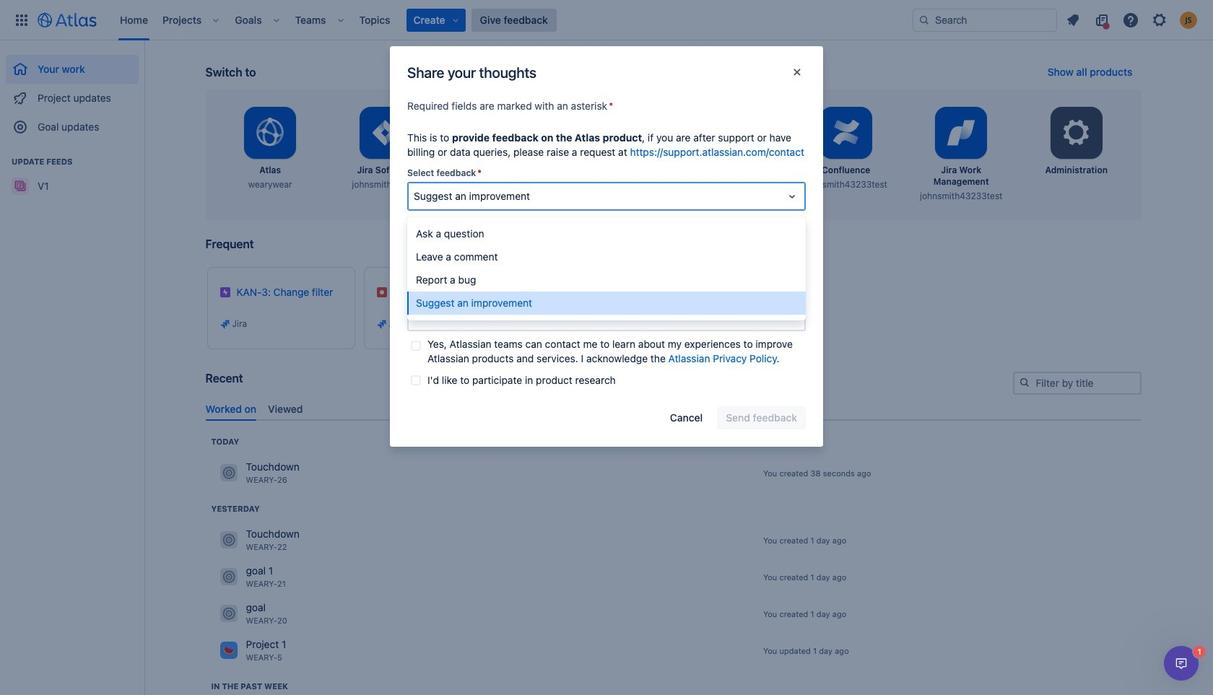 Task type: vqa. For each thing, say whether or not it's contained in the screenshot.
Jira image
yes



Task type: describe. For each thing, give the bounding box(es) containing it.
help image
[[1122, 11, 1140, 29]]

open image
[[784, 188, 801, 205]]

search image
[[919, 14, 930, 26]]

jira image for first jira icon from the right
[[376, 319, 388, 330]]

jira image for 2nd jira icon from the right
[[219, 319, 231, 330]]

settings image
[[1059, 116, 1094, 150]]

1 townsquare image from the top
[[220, 569, 237, 586]]

1 townsquare image from the top
[[220, 465, 237, 482]]



Task type: locate. For each thing, give the bounding box(es) containing it.
Search field
[[913, 8, 1057, 31]]

2 townsquare image from the top
[[220, 532, 237, 549]]

1 vertical spatial townsquare image
[[220, 532, 237, 549]]

top element
[[9, 0, 913, 40]]

heading for 1st townsquare icon from the bottom
[[211, 503, 260, 515]]

3 townsquare image from the top
[[220, 642, 237, 660]]

None text field
[[407, 233, 806, 332]]

jira image
[[219, 319, 231, 330], [376, 319, 388, 330]]

1 group from the top
[[6, 40, 139, 146]]

1 horizontal spatial jira image
[[376, 319, 388, 330]]

1 horizontal spatial jira image
[[376, 319, 388, 330]]

1 vertical spatial townsquare image
[[220, 606, 237, 623]]

0 horizontal spatial jira image
[[219, 319, 231, 330]]

None text field
[[414, 189, 417, 204]]

1 jira image from the left
[[219, 319, 231, 330]]

None search field
[[913, 8, 1057, 31]]

2 townsquare image from the top
[[220, 606, 237, 623]]

search image
[[1019, 377, 1030, 389]]

Filter by title field
[[1014, 373, 1140, 394]]

1 vertical spatial heading
[[211, 503, 260, 515]]

close modal image
[[789, 64, 806, 81]]

1 heading from the top
[[211, 436, 239, 448]]

0 horizontal spatial jira image
[[219, 319, 231, 330]]

townsquare image
[[220, 569, 237, 586], [220, 606, 237, 623], [220, 642, 237, 660]]

2 vertical spatial townsquare image
[[220, 642, 237, 660]]

banner
[[0, 0, 1213, 40]]

group
[[6, 40, 139, 146], [6, 142, 139, 205]]

dialog
[[1164, 646, 1199, 681]]

0 vertical spatial townsquare image
[[220, 465, 237, 482]]

2 vertical spatial heading
[[211, 681, 288, 693]]

3 heading from the top
[[211, 681, 288, 693]]

0 vertical spatial townsquare image
[[220, 569, 237, 586]]

2 jira image from the left
[[376, 319, 388, 330]]

1 jira image from the left
[[219, 319, 231, 330]]

2 group from the top
[[6, 142, 139, 205]]

heading
[[211, 436, 239, 448], [211, 503, 260, 515], [211, 681, 288, 693]]

jira image
[[219, 319, 231, 330], [376, 319, 388, 330]]

tab list
[[200, 397, 1147, 421]]

heading for 2nd townsquare icon from the bottom
[[211, 436, 239, 448]]

2 jira image from the left
[[376, 319, 388, 330]]

0 vertical spatial heading
[[211, 436, 239, 448]]

2 heading from the top
[[211, 503, 260, 515]]

townsquare image
[[220, 465, 237, 482], [220, 532, 237, 549]]



